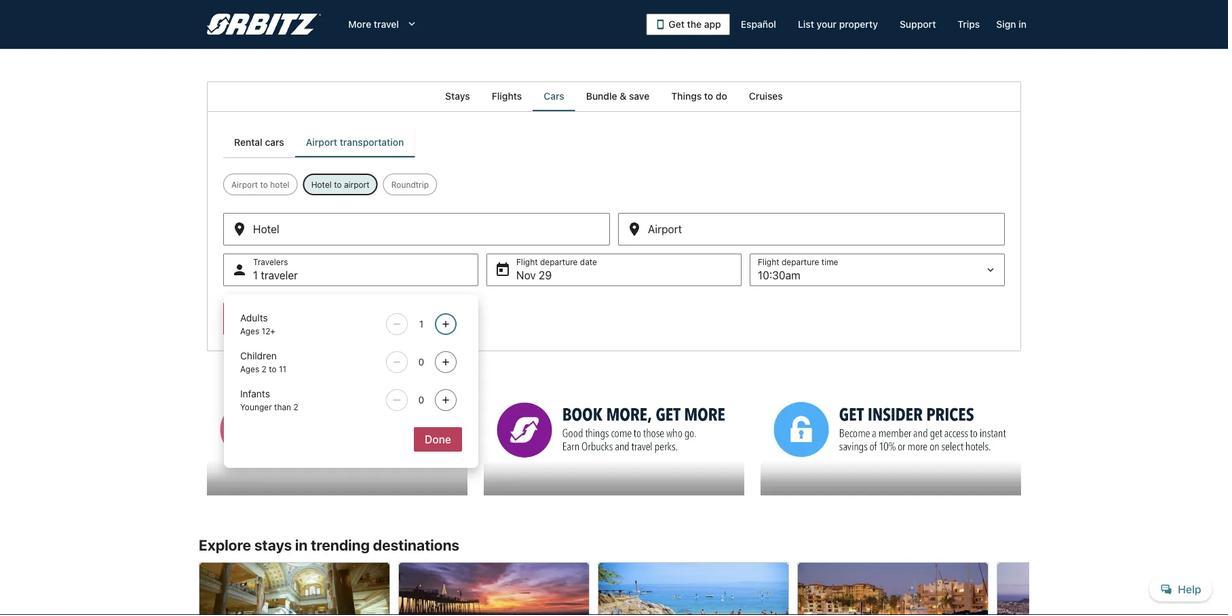 Task type: vqa. For each thing, say whether or not it's contained in the screenshot.
when on the bottom right of page
no



Task type: describe. For each thing, give the bounding box(es) containing it.
2 inside "children ages 2 to 11"
[[262, 364, 267, 374]]

opens in a new window image
[[206, 384, 219, 397]]

airport
[[344, 180, 370, 189]]

trending
[[311, 537, 370, 554]]

roundtrip
[[391, 180, 429, 189]]

flights link
[[481, 81, 533, 111]]

explore
[[199, 537, 251, 554]]

search button
[[223, 303, 280, 335]]

destinations
[[373, 537, 459, 554]]

support
[[900, 19, 936, 30]]

more travel
[[348, 19, 399, 30]]

to for hotel
[[334, 180, 342, 189]]

airport for airport to hotel
[[231, 180, 258, 189]]

trips link
[[947, 12, 991, 37]]

adults ages 12+
[[240, 313, 275, 336]]

in inside explore stays in trending destinations main content
[[295, 537, 308, 554]]

explore stays in trending destinations main content
[[0, 81, 1228, 616]]

bundle
[[586, 91, 617, 102]]

11
[[279, 364, 286, 374]]

trips
[[958, 19, 980, 30]]

get the app link
[[646, 14, 730, 35]]

things to do link
[[661, 81, 738, 111]]

airport transportation
[[306, 137, 404, 148]]

increase the number of children image
[[438, 357, 454, 368]]

sign in
[[996, 19, 1027, 30]]

adults
[[240, 313, 268, 324]]

list your property link
[[787, 12, 889, 37]]

children
[[240, 351, 277, 362]]

nov
[[516, 269, 536, 282]]

12+
[[262, 326, 275, 336]]

than
[[274, 402, 291, 412]]

travel
[[374, 19, 399, 30]]

airport for airport transportation
[[306, 137, 337, 148]]

hotel
[[270, 180, 290, 189]]

cruises link
[[738, 81, 794, 111]]

your
[[817, 19, 837, 30]]

list
[[798, 19, 814, 30]]

in inside sign in dropdown button
[[1019, 19, 1027, 30]]

1 traveler
[[253, 269, 298, 282]]

app
[[704, 19, 721, 30]]

orbitz logo image
[[207, 14, 321, 35]]

to for airport
[[260, 180, 268, 189]]

bundle & save
[[586, 91, 650, 102]]

increase the number of adults image
[[438, 319, 454, 330]]

transportation
[[340, 137, 404, 148]]

hotel
[[311, 180, 332, 189]]



Task type: locate. For each thing, give the bounding box(es) containing it.
get
[[669, 19, 685, 30]]

2 ages from the top
[[240, 364, 259, 374]]

opens in a new window image
[[483, 384, 495, 397]]

save
[[629, 91, 650, 102]]

español
[[741, 19, 776, 30]]

to inside "children ages 2 to 11"
[[269, 364, 277, 374]]

to left hotel
[[260, 180, 268, 189]]

decrease the number of infants image
[[389, 395, 405, 406]]

airport
[[306, 137, 337, 148], [231, 180, 258, 189]]

cars
[[265, 137, 284, 148]]

support link
[[889, 12, 947, 37]]

1 traveler button
[[223, 254, 478, 286]]

in
[[1019, 19, 1027, 30], [295, 537, 308, 554]]

stays link
[[434, 81, 481, 111]]

rental cars
[[234, 137, 284, 148]]

things to do
[[671, 91, 727, 102]]

1 vertical spatial 2
[[294, 402, 298, 412]]

&
[[620, 91, 627, 102]]

traveler
[[261, 269, 298, 282]]

2 inside infants younger than 2
[[294, 402, 298, 412]]

2
[[262, 364, 267, 374], [294, 402, 298, 412]]

0 horizontal spatial 2
[[262, 364, 267, 374]]

0 horizontal spatial airport
[[231, 180, 258, 189]]

hotel to airport
[[311, 180, 370, 189]]

rental cars link
[[223, 128, 295, 157]]

infants
[[240, 389, 270, 400]]

get the app
[[669, 19, 721, 30]]

ages
[[240, 326, 259, 336], [240, 364, 259, 374]]

tab list for airport to hotel
[[207, 81, 1021, 111]]

1 vertical spatial in
[[295, 537, 308, 554]]

0 vertical spatial 2
[[262, 364, 267, 374]]

ages down search
[[240, 326, 259, 336]]

2 down children
[[262, 364, 267, 374]]

in right sign at the top right of the page
[[1019, 19, 1027, 30]]

tab list
[[207, 81, 1021, 111], [223, 128, 415, 157]]

cars link
[[533, 81, 575, 111]]

0 vertical spatial tab list
[[207, 81, 1021, 111]]

to inside "things to do" link
[[704, 91, 713, 102]]

increase the number of infants image
[[438, 395, 454, 406]]

ages for children
[[240, 364, 259, 374]]

nov 29 button
[[487, 254, 742, 286]]

29
[[539, 269, 552, 282]]

airport left hotel
[[231, 180, 258, 189]]

list your property
[[798, 19, 878, 30]]

things
[[671, 91, 702, 102]]

to left 11
[[269, 364, 277, 374]]

ages down children
[[240, 364, 259, 374]]

0 vertical spatial airport
[[306, 137, 337, 148]]

tab list containing rental cars
[[223, 128, 415, 157]]

airport up hotel
[[306, 137, 337, 148]]

1 vertical spatial airport
[[231, 180, 258, 189]]

1
[[253, 269, 258, 282]]

bundle & save link
[[575, 81, 661, 111]]

search
[[234, 313, 269, 325]]

stays
[[254, 537, 292, 554]]

flights
[[492, 91, 522, 102]]

to
[[704, 91, 713, 102], [260, 180, 268, 189], [334, 180, 342, 189], [269, 364, 277, 374]]

explore stays in trending destinations
[[199, 537, 459, 554]]

1 horizontal spatial in
[[1019, 19, 1027, 30]]

decrease the number of adults image
[[389, 319, 405, 330]]

sign
[[996, 19, 1016, 30]]

to for things
[[704, 91, 713, 102]]

more travel button
[[338, 12, 429, 37]]

1 vertical spatial ages
[[240, 364, 259, 374]]

airport transportation link
[[295, 128, 415, 157]]

younger
[[240, 402, 272, 412]]

1 ages from the top
[[240, 326, 259, 336]]

ages inside "children ages 2 to 11"
[[240, 364, 259, 374]]

cruises
[[749, 91, 783, 102]]

decrease the number of children image
[[389, 357, 405, 368]]

nov 29
[[516, 269, 552, 282]]

0 vertical spatial in
[[1019, 19, 1027, 30]]

stays
[[445, 91, 470, 102]]

to right hotel
[[334, 180, 342, 189]]

1 horizontal spatial airport
[[306, 137, 337, 148]]

property
[[839, 19, 878, 30]]

done button
[[414, 428, 462, 452]]

infants younger than 2
[[240, 389, 298, 412]]

airport to hotel
[[231, 180, 290, 189]]

rental
[[234, 137, 263, 148]]

more
[[348, 19, 371, 30]]

done
[[425, 433, 451, 446]]

tab list containing stays
[[207, 81, 1021, 111]]

2 right 'than'
[[294, 402, 298, 412]]

tab list for hotel to airport
[[223, 128, 415, 157]]

cars
[[544, 91, 564, 102]]

ages for adults
[[240, 326, 259, 336]]

ages inside adults ages 12+
[[240, 326, 259, 336]]

do
[[716, 91, 727, 102]]

0 horizontal spatial in
[[295, 537, 308, 554]]

español button
[[730, 12, 787, 37]]

1 vertical spatial tab list
[[223, 128, 415, 157]]

1 horizontal spatial 2
[[294, 402, 298, 412]]

children ages 2 to 11
[[240, 351, 286, 374]]

the
[[687, 19, 702, 30]]

0 vertical spatial ages
[[240, 326, 259, 336]]

in right stays
[[295, 537, 308, 554]]

download the app button image
[[655, 19, 666, 30]]

sign in button
[[991, 12, 1032, 37]]

to left do on the top right
[[704, 91, 713, 102]]



